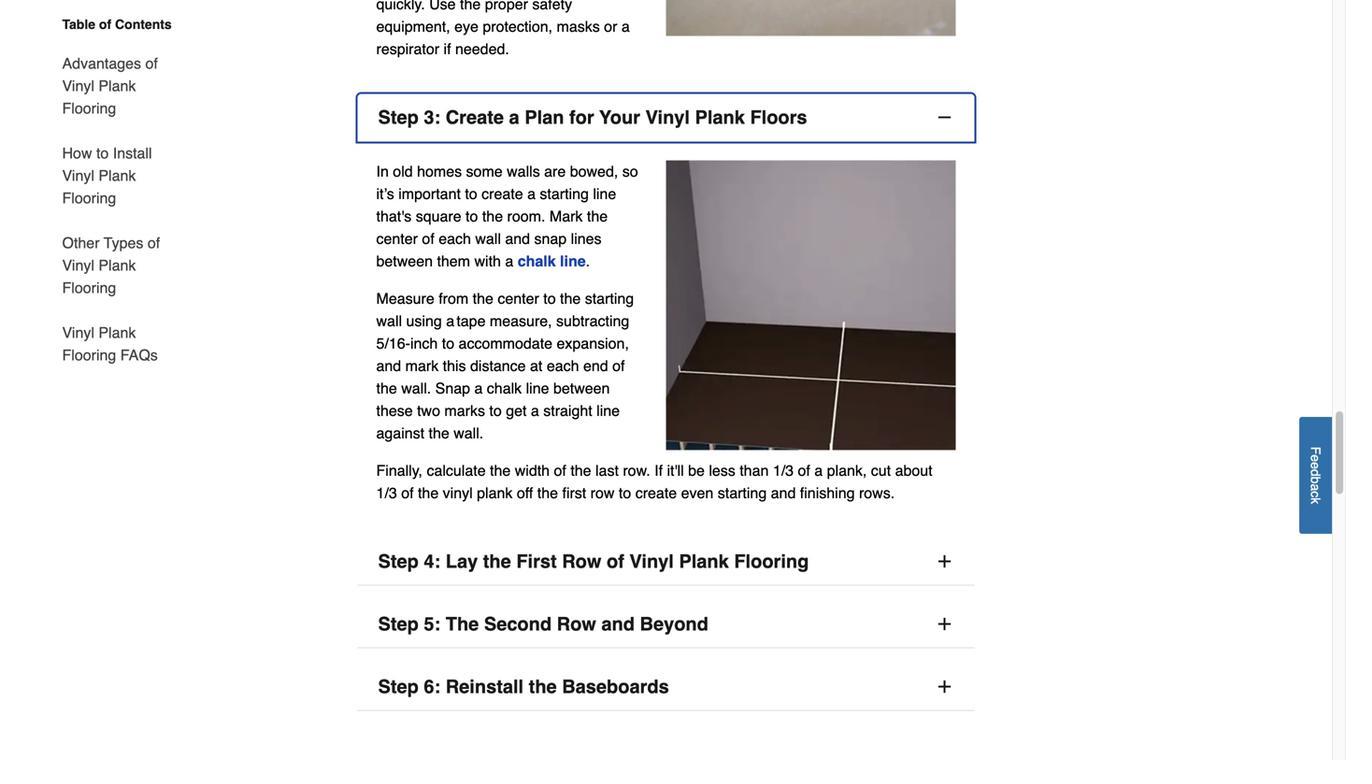 Task type: describe. For each thing, give the bounding box(es) containing it.
line inside in old homes some walls are bowed, so it's important to create a starting line that's square to the room. mark the center of each wall and snap lines between them with a
[[593, 185, 616, 202]]

for
[[569, 106, 594, 128]]

each inside in old homes some walls are bowed, so it's important to create a starting line that's square to the room. mark the center of each wall and snap lines between them with a
[[439, 230, 471, 247]]

homes
[[417, 163, 462, 180]]

.
[[586, 252, 590, 270]]

4:
[[424, 551, 441, 572]]

mark
[[550, 207, 583, 225]]

measure,
[[490, 312, 552, 329]]

from
[[439, 290, 469, 307]]

the right off
[[537, 484, 558, 502]]

vinyl plank flooring faqs link
[[62, 310, 187, 367]]

0 vertical spatial chalk
[[518, 252, 556, 270]]

at
[[530, 357, 543, 374]]

distance
[[470, 357, 526, 374]]

the
[[446, 613, 479, 635]]

calculate
[[427, 462, 486, 479]]

b
[[1309, 476, 1324, 484]]

so
[[623, 163, 638, 180]]

lines
[[571, 230, 602, 247]]

and inside button
[[602, 613, 635, 635]]

create inside in old homes some walls are bowed, so it's important to create a starting line that's square to the room. mark the center of each wall and snap lines between them with a
[[482, 185, 523, 202]]

vinyl inside step 4: lay the first row of  vinyl plank flooring button
[[630, 551, 674, 572]]

straight
[[544, 402, 593, 419]]

of inside other types of vinyl plank flooring
[[148, 234, 160, 252]]

the inside step 4: lay the first row of  vinyl plank flooring button
[[483, 551, 511, 572]]

2 e from the top
[[1309, 462, 1324, 469]]

in
[[376, 163, 389, 180]]

plank inside the advantages of vinyl plank flooring
[[99, 77, 136, 94]]

even
[[681, 484, 714, 502]]

line down at
[[526, 380, 549, 397]]

vinyl
[[443, 484, 473, 502]]

1 vertical spatial wall.
[[454, 424, 484, 442]]

a right snap at the left of page
[[475, 380, 483, 397]]

advantages of vinyl plank flooring link
[[62, 41, 187, 131]]

other types of vinyl plank flooring link
[[62, 221, 187, 310]]

important
[[399, 185, 461, 202]]

faqs
[[120, 346, 158, 364]]

if
[[655, 462, 663, 479]]

each inside measure from the center to the starting wall using a tape measure, subtracting 5/16-inch to accommodate expansion, and mark this distance at each end of the wall. snap a chalk line between these two marks to get a straight line against the wall.
[[547, 357, 579, 374]]

a inside button
[[1309, 484, 1324, 491]]

row inside button
[[562, 551, 602, 572]]

step 4: lay the first row of  vinyl plank flooring button
[[358, 538, 975, 586]]

the inside step 6: reinstall the baseboards button
[[529, 676, 557, 697]]

your
[[599, 106, 641, 128]]

end
[[583, 357, 608, 374]]

a inside finally, calculate the width of the last row. if it'll be less than 1/3 of a plank, cut about 1/3 of the vinyl plank off the first row to create even starting and finishing rows.
[[815, 462, 823, 479]]

step for step 6: reinstall the baseboards
[[378, 676, 419, 697]]

contents
[[115, 17, 172, 32]]

step for step 4: lay the first row of  vinyl plank flooring
[[378, 551, 419, 572]]

subtracting
[[556, 312, 630, 329]]

create
[[446, 106, 504, 128]]

other types of vinyl plank flooring
[[62, 234, 160, 296]]

chalk line .
[[518, 252, 590, 270]]

first
[[562, 484, 587, 502]]

starting inside finally, calculate the width of the last row. if it'll be less than 1/3 of a plank, cut about 1/3 of the vinyl plank off the first row to create even starting and finishing rows.
[[718, 484, 767, 502]]

plank inside how to install vinyl plank flooring
[[99, 167, 136, 184]]

and inside measure from the center to the starting wall using a tape measure, subtracting 5/16-inch to accommodate expansion, and mark this distance at each end of the wall. snap a chalk line between these two marks to get a straight line against the wall.
[[376, 357, 401, 374]]

of inside button
[[607, 551, 625, 572]]

the up plank
[[490, 462, 511, 479]]

last
[[596, 462, 619, 479]]

0 vertical spatial wall.
[[401, 380, 431, 397]]

step 3: create a plan for your vinyl plank floors
[[378, 106, 808, 128]]

the up these on the bottom of page
[[376, 380, 397, 397]]

to inside how to install vinyl plank flooring
[[96, 144, 109, 162]]

mark
[[405, 357, 439, 374]]

the down two
[[429, 424, 450, 442]]

plank inside button
[[679, 551, 729, 572]]

measure from the center to the starting wall using a tape measure, subtracting 5/16-inch to accommodate expansion, and mark this distance at each end of the wall. snap a chalk line between these two marks to get a straight line against the wall.
[[376, 290, 634, 442]]

the up subtracting
[[560, 290, 581, 307]]

some
[[466, 163, 503, 180]]

plank inside "button"
[[695, 106, 745, 128]]

plank inside other types of vinyl plank flooring
[[99, 257, 136, 274]]

to inside finally, calculate the width of the last row. if it'll be less than 1/3 of a plank, cut about 1/3 of the vinyl plank off the first row to create even starting and finishing rows.
[[619, 484, 631, 502]]

f e e d b a c k button
[[1300, 417, 1333, 534]]

1 e from the top
[[1309, 455, 1324, 462]]

using
[[406, 312, 442, 329]]

than
[[740, 462, 769, 479]]

center inside in old homes some walls are bowed, so it's important to create a starting line that's square to the room. mark the center of each wall and snap lines between them with a
[[376, 230, 418, 247]]

inch
[[410, 335, 438, 352]]

line right straight
[[597, 402, 620, 419]]

starting inside in old homes some walls are bowed, so it's important to create a starting line that's square to the room. mark the center of each wall and snap lines between them with a
[[540, 185, 589, 202]]

flooring inside other types of vinyl plank flooring
[[62, 279, 116, 296]]

how to install vinyl plank flooring
[[62, 144, 152, 207]]

lay
[[446, 551, 478, 572]]

plank,
[[827, 462, 867, 479]]

of up finishing
[[798, 462, 811, 479]]

a level on subfloor. image
[[666, 0, 956, 36]]

vinyl plank flooring faqs
[[62, 324, 158, 364]]

them
[[437, 252, 470, 270]]

in old homes some walls are bowed, so it's important to create a starting line that's square to the room. mark the center of each wall and snap lines between them with a
[[376, 163, 638, 270]]

that's
[[376, 207, 412, 225]]

old
[[393, 163, 413, 180]]

of right table
[[99, 17, 111, 32]]

advantages
[[62, 55, 141, 72]]

are
[[544, 163, 566, 180]]

3:
[[424, 106, 441, 128]]

to up this
[[442, 335, 455, 352]]

walls
[[507, 163, 540, 180]]

to left get
[[489, 402, 502, 419]]

vinyl inside 'step 3: create a plan for your vinyl plank floors' "button"
[[646, 106, 690, 128]]

of up first at the bottom of page
[[554, 462, 567, 479]]

rows.
[[859, 484, 895, 502]]

f e e d b a c k
[[1309, 447, 1324, 504]]

f
[[1309, 447, 1324, 455]]

d
[[1309, 469, 1324, 476]]

with
[[475, 252, 501, 270]]

room.
[[507, 207, 546, 225]]

off
[[517, 484, 533, 502]]

cut
[[871, 462, 891, 479]]

it'll
[[667, 462, 684, 479]]

vinyl inside vinyl plank flooring faqs
[[62, 324, 94, 341]]

create inside finally, calculate the width of the last row. if it'll be less than 1/3 of a plank, cut about 1/3 of the vinyl plank off the first row to create even starting and finishing rows.
[[636, 484, 677, 502]]

the up lines
[[587, 207, 608, 225]]



Task type: vqa. For each thing, say whether or not it's contained in the screenshot.
the on within the What is the wattage for the whole set of 100 lights? Anonymous on December 2, 2020
no



Task type: locate. For each thing, give the bounding box(es) containing it.
0 vertical spatial between
[[376, 252, 433, 270]]

line down bowed,
[[593, 185, 616, 202]]

a floor plan graphic. image
[[666, 160, 956, 450]]

a up finishing
[[815, 462, 823, 479]]

step inside step 5: the second row and beyond button
[[378, 613, 419, 635]]

e up d
[[1309, 455, 1324, 462]]

starting down than at bottom
[[718, 484, 767, 502]]

a right with
[[505, 252, 514, 270]]

wall. down mark
[[401, 380, 431, 397]]

plank down advantages
[[99, 77, 136, 94]]

1 vertical spatial starting
[[585, 290, 634, 307]]

create
[[482, 185, 523, 202], [636, 484, 677, 502]]

1 horizontal spatial between
[[554, 380, 610, 397]]

0 vertical spatial create
[[482, 185, 523, 202]]

between up straight
[[554, 380, 610, 397]]

step inside 'step 3: create a plan for your vinyl plank floors' "button"
[[378, 106, 419, 128]]

step left 6:
[[378, 676, 419, 697]]

vinyl right your on the top
[[646, 106, 690, 128]]

1/3
[[773, 462, 794, 479], [376, 484, 397, 502]]

k
[[1309, 498, 1324, 504]]

0 horizontal spatial 1/3
[[376, 484, 397, 502]]

the left room.
[[482, 207, 503, 225]]

flooring inside the advantages of vinyl plank flooring
[[62, 100, 116, 117]]

row right "first"
[[562, 551, 602, 572]]

minus image
[[936, 108, 954, 127]]

step 5: the second row and beyond
[[378, 613, 709, 635]]

the
[[482, 207, 503, 225], [587, 207, 608, 225], [473, 290, 494, 307], [560, 290, 581, 307], [376, 380, 397, 397], [429, 424, 450, 442], [490, 462, 511, 479], [571, 462, 592, 479], [418, 484, 439, 502], [537, 484, 558, 502], [483, 551, 511, 572], [529, 676, 557, 697]]

starting
[[540, 185, 589, 202], [585, 290, 634, 307], [718, 484, 767, 502]]

be
[[688, 462, 705, 479]]

1 vertical spatial center
[[498, 290, 539, 307]]

a tape
[[446, 312, 486, 329]]

vinyl up step 5: the second row and beyond button
[[630, 551, 674, 572]]

of inside in old homes some walls are bowed, so it's important to create a starting line that's square to the room. mark the center of each wall and snap lines between them with a
[[422, 230, 435, 247]]

install
[[113, 144, 152, 162]]

other
[[62, 234, 100, 252]]

0 vertical spatial 1/3
[[773, 462, 794, 479]]

starting up subtracting
[[585, 290, 634, 307]]

1 vertical spatial plus image
[[936, 677, 954, 696]]

plus image for step 4: lay the first row of  vinyl plank flooring
[[936, 552, 954, 571]]

row
[[562, 551, 602, 572], [557, 613, 596, 635]]

plank down install
[[99, 167, 136, 184]]

plus image
[[936, 615, 954, 633]]

marks
[[445, 402, 485, 419]]

snap
[[534, 230, 567, 247]]

step
[[378, 106, 419, 128], [378, 551, 419, 572], [378, 613, 419, 635], [378, 676, 419, 697]]

0 vertical spatial center
[[376, 230, 418, 247]]

row inside button
[[557, 613, 596, 635]]

a inside "button"
[[509, 106, 520, 128]]

bowed,
[[570, 163, 618, 180]]

width
[[515, 462, 550, 479]]

table of contents element
[[47, 15, 187, 367]]

flooring inside vinyl plank flooring faqs
[[62, 346, 116, 364]]

chalk down snap
[[518, 252, 556, 270]]

of down contents
[[145, 55, 158, 72]]

wall up with
[[475, 230, 501, 247]]

plank
[[477, 484, 513, 502]]

the up first at the bottom of page
[[571, 462, 592, 479]]

vinyl inside other types of vinyl plank flooring
[[62, 257, 94, 274]]

step for step 5: the second row and beyond
[[378, 613, 419, 635]]

chalk inside measure from the center to the starting wall using a tape measure, subtracting 5/16-inch to accommodate expansion, and mark this distance at each end of the wall. snap a chalk line between these two marks to get a straight line against the wall.
[[487, 380, 522, 397]]

a up k
[[1309, 484, 1324, 491]]

floors
[[750, 106, 808, 128]]

two
[[417, 402, 440, 419]]

plank inside vinyl plank flooring faqs
[[99, 324, 136, 341]]

finishing
[[800, 484, 855, 502]]

plank down even in the right bottom of the page
[[679, 551, 729, 572]]

e
[[1309, 455, 1324, 462], [1309, 462, 1324, 469]]

5/16-
[[376, 335, 410, 352]]

beyond
[[640, 613, 709, 635]]

1 plus image from the top
[[936, 552, 954, 571]]

center up measure,
[[498, 290, 539, 307]]

center down that's
[[376, 230, 418, 247]]

flooring
[[62, 100, 116, 117], [62, 189, 116, 207], [62, 279, 116, 296], [62, 346, 116, 364], [734, 551, 809, 572]]

wall up 5/16-
[[376, 312, 402, 329]]

this
[[443, 357, 466, 374]]

0 horizontal spatial wall
[[376, 312, 402, 329]]

step left 5:
[[378, 613, 419, 635]]

1 horizontal spatial each
[[547, 357, 579, 374]]

1 horizontal spatial wall.
[[454, 424, 484, 442]]

1 vertical spatial between
[[554, 380, 610, 397]]

square
[[416, 207, 462, 225]]

wall. down marks
[[454, 424, 484, 442]]

wall
[[475, 230, 501, 247], [376, 312, 402, 329]]

these
[[376, 402, 413, 419]]

0 horizontal spatial each
[[439, 230, 471, 247]]

flooring inside how to install vinyl plank flooring
[[62, 189, 116, 207]]

4 step from the top
[[378, 676, 419, 697]]

c
[[1309, 491, 1324, 498]]

step for step 3: create a plan for your vinyl plank floors
[[378, 106, 419, 128]]

expansion,
[[557, 335, 629, 352]]

the left vinyl
[[418, 484, 439, 502]]

and
[[505, 230, 530, 247], [376, 357, 401, 374], [771, 484, 796, 502], [602, 613, 635, 635]]

measure
[[376, 290, 435, 307]]

chalk
[[518, 252, 556, 270], [487, 380, 522, 397]]

each up them
[[439, 230, 471, 247]]

between inside measure from the center to the starting wall using a tape measure, subtracting 5/16-inch to accommodate expansion, and mark this distance at each end of the wall. snap a chalk line between these two marks to get a straight line against the wall.
[[554, 380, 610, 397]]

0 horizontal spatial wall.
[[401, 380, 431, 397]]

0 vertical spatial starting
[[540, 185, 589, 202]]

1 vertical spatial each
[[547, 357, 579, 374]]

how
[[62, 144, 92, 162]]

step 4: lay the first row of  vinyl plank flooring
[[378, 551, 809, 572]]

1/3 right than at bottom
[[773, 462, 794, 479]]

1 vertical spatial chalk
[[487, 380, 522, 397]]

the right lay
[[483, 551, 511, 572]]

plank
[[99, 77, 136, 94], [695, 106, 745, 128], [99, 167, 136, 184], [99, 257, 136, 274], [99, 324, 136, 341], [679, 551, 729, 572]]

vinyl down other types of vinyl plank flooring
[[62, 324, 94, 341]]

and down 5/16-
[[376, 357, 401, 374]]

baseboards
[[562, 676, 669, 697]]

0 horizontal spatial create
[[482, 185, 523, 202]]

vinyl down advantages
[[62, 77, 94, 94]]

of down square
[[422, 230, 435, 247]]

6:
[[424, 676, 441, 697]]

1 vertical spatial row
[[557, 613, 596, 635]]

plus image down plus icon on the bottom right of the page
[[936, 677, 954, 696]]

plus image
[[936, 552, 954, 571], [936, 677, 954, 696]]

less
[[709, 462, 736, 479]]

step 5: the second row and beyond button
[[358, 601, 975, 648]]

create down some
[[482, 185, 523, 202]]

vinyl down how
[[62, 167, 94, 184]]

between up measure
[[376, 252, 433, 270]]

wall inside measure from the center to the starting wall using a tape measure, subtracting 5/16-inch to accommodate expansion, and mark this distance at each end of the wall. snap a chalk line between these two marks to get a straight line against the wall.
[[376, 312, 402, 329]]

the right reinstall
[[529, 676, 557, 697]]

1 horizontal spatial wall
[[475, 230, 501, 247]]

and left beyond
[[602, 613, 635, 635]]

5:
[[424, 613, 441, 635]]

row
[[591, 484, 615, 502]]

flooring down finishing
[[734, 551, 809, 572]]

get
[[506, 402, 527, 419]]

finally,
[[376, 462, 423, 479]]

how to install vinyl plank flooring link
[[62, 131, 187, 221]]

1/3 down finally,
[[376, 484, 397, 502]]

advantages of vinyl plank flooring
[[62, 55, 158, 117]]

e up b
[[1309, 462, 1324, 469]]

0 vertical spatial wall
[[475, 230, 501, 247]]

to down some
[[465, 185, 478, 202]]

reinstall
[[446, 676, 524, 697]]

plus image inside step 6: reinstall the baseboards button
[[936, 677, 954, 696]]

starting up mark
[[540, 185, 589, 202]]

1 vertical spatial wall
[[376, 312, 402, 329]]

center
[[376, 230, 418, 247], [498, 290, 539, 307]]

1 vertical spatial create
[[636, 484, 677, 502]]

3 step from the top
[[378, 613, 419, 635]]

table
[[62, 17, 95, 32]]

plank up "faqs"
[[99, 324, 136, 341]]

flooring inside button
[[734, 551, 809, 572]]

wall.
[[401, 380, 431, 397], [454, 424, 484, 442]]

types
[[104, 234, 143, 252]]

step 6: reinstall the baseboards button
[[358, 663, 975, 711]]

chalk line link
[[518, 252, 586, 270]]

and inside in old homes some walls are bowed, so it's important to create a starting line that's square to the room. mark the center of each wall and snap lines between them with a
[[505, 230, 530, 247]]

a left the plan
[[509, 106, 520, 128]]

each right at
[[547, 357, 579, 374]]

of inside the advantages of vinyl plank flooring
[[145, 55, 158, 72]]

0 horizontal spatial between
[[376, 252, 433, 270]]

1 horizontal spatial center
[[498, 290, 539, 307]]

to up measure,
[[544, 290, 556, 307]]

plank down types
[[99, 257, 136, 274]]

2 step from the top
[[378, 551, 419, 572]]

between
[[376, 252, 433, 270], [554, 380, 610, 397]]

2 plus image from the top
[[936, 677, 954, 696]]

it's
[[376, 185, 394, 202]]

of down finally,
[[401, 484, 414, 502]]

a
[[509, 106, 520, 128], [527, 185, 536, 202], [505, 252, 514, 270], [475, 380, 483, 397], [531, 402, 539, 419], [815, 462, 823, 479], [1309, 484, 1324, 491]]

center inside measure from the center to the starting wall using a tape measure, subtracting 5/16-inch to accommodate expansion, and mark this distance at each end of the wall. snap a chalk line between these two marks to get a straight line against the wall.
[[498, 290, 539, 307]]

step inside step 6: reinstall the baseboards button
[[378, 676, 419, 697]]

0 vertical spatial plus image
[[936, 552, 954, 571]]

0 vertical spatial row
[[562, 551, 602, 572]]

create down if
[[636, 484, 677, 502]]

second
[[484, 613, 552, 635]]

to right row
[[619, 484, 631, 502]]

of inside measure from the center to the starting wall using a tape measure, subtracting 5/16-inch to accommodate expansion, and mark this distance at each end of the wall. snap a chalk line between these two marks to get a straight line against the wall.
[[613, 357, 625, 374]]

about
[[895, 462, 933, 479]]

flooring up how
[[62, 100, 116, 117]]

the up a tape at left
[[473, 290, 494, 307]]

starting inside measure from the center to the starting wall using a tape measure, subtracting 5/16-inch to accommodate expansion, and mark this distance at each end of the wall. snap a chalk line between these two marks to get a straight line against the wall.
[[585, 290, 634, 307]]

of right types
[[148, 234, 160, 252]]

2 vertical spatial starting
[[718, 484, 767, 502]]

chalk down distance
[[487, 380, 522, 397]]

line
[[593, 185, 616, 202], [560, 252, 586, 270], [526, 380, 549, 397], [597, 402, 620, 419]]

flooring left "faqs"
[[62, 346, 116, 364]]

a right get
[[531, 402, 539, 419]]

plus image inside step 4: lay the first row of  vinyl plank flooring button
[[936, 552, 954, 571]]

row.
[[623, 462, 651, 479]]

table of contents
[[62, 17, 172, 32]]

1 step from the top
[[378, 106, 419, 128]]

step 3: create a plan for your vinyl plank floors button
[[358, 94, 975, 142]]

a up room.
[[527, 185, 536, 202]]

1 vertical spatial 1/3
[[376, 484, 397, 502]]

plan
[[525, 106, 564, 128]]

vinyl inside the advantages of vinyl plank flooring
[[62, 77, 94, 94]]

vinyl
[[62, 77, 94, 94], [646, 106, 690, 128], [62, 167, 94, 184], [62, 257, 94, 274], [62, 324, 94, 341], [630, 551, 674, 572]]

0 vertical spatial each
[[439, 230, 471, 247]]

flooring up other
[[62, 189, 116, 207]]

plus image up plus icon on the bottom right of the page
[[936, 552, 954, 571]]

plank left floors
[[695, 106, 745, 128]]

each
[[439, 230, 471, 247], [547, 357, 579, 374]]

vinyl down other
[[62, 257, 94, 274]]

plus image for step 6: reinstall the baseboards
[[936, 677, 954, 696]]

0 horizontal spatial center
[[376, 230, 418, 247]]

step left the 4: on the bottom left
[[378, 551, 419, 572]]

flooring down other
[[62, 279, 116, 296]]

of down row
[[607, 551, 625, 572]]

1 horizontal spatial create
[[636, 484, 677, 502]]

against
[[376, 424, 425, 442]]

first
[[516, 551, 557, 572]]

row right second
[[557, 613, 596, 635]]

to right square
[[466, 207, 478, 225]]

wall inside in old homes some walls are bowed, so it's important to create a starting line that's square to the room. mark the center of each wall and snap lines between them with a
[[475, 230, 501, 247]]

and inside finally, calculate the width of the last row. if it'll be less than 1/3 of a plank, cut about 1/3 of the vinyl plank off the first row to create even starting and finishing rows.
[[771, 484, 796, 502]]

line down lines
[[560, 252, 586, 270]]

to right how
[[96, 144, 109, 162]]

and down room.
[[505, 230, 530, 247]]

step left 3:
[[378, 106, 419, 128]]

and left finishing
[[771, 484, 796, 502]]

vinyl inside how to install vinyl plank flooring
[[62, 167, 94, 184]]

of right end
[[613, 357, 625, 374]]

1 horizontal spatial 1/3
[[773, 462, 794, 479]]

between inside in old homes some walls are bowed, so it's important to create a starting line that's square to the room. mark the center of each wall and snap lines between them with a
[[376, 252, 433, 270]]

step inside step 4: lay the first row of  vinyl plank flooring button
[[378, 551, 419, 572]]



